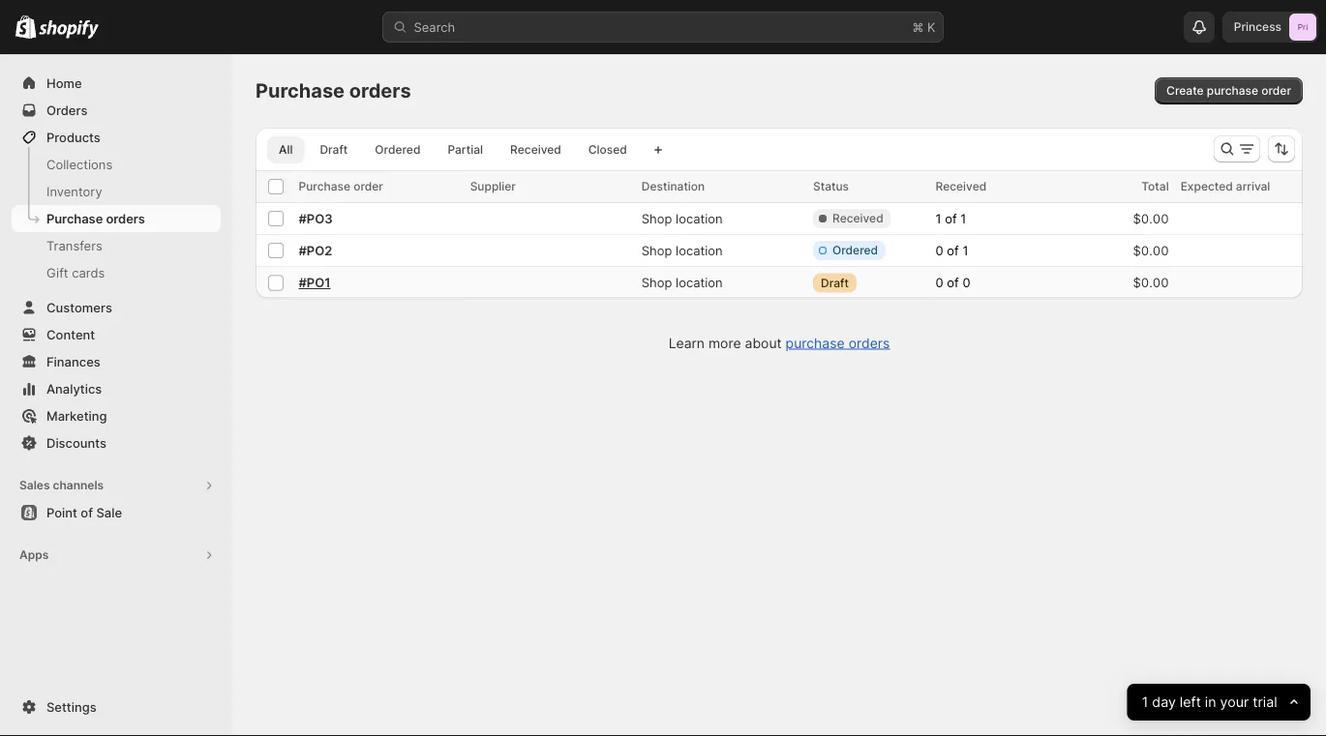 Task type: locate. For each thing, give the bounding box(es) containing it.
received up supplier button
[[510, 143, 561, 157]]

trial
[[1254, 695, 1278, 711]]

shop location for 0 of 0
[[642, 275, 723, 290]]

about
[[745, 335, 782, 352]]

order
[[1262, 84, 1292, 98], [354, 180, 383, 194]]

0 horizontal spatial ordered
[[375, 143, 421, 157]]

orders link
[[12, 97, 221, 124]]

left
[[1180, 695, 1202, 711]]

1 day left in your trial
[[1143, 695, 1278, 711]]

princess image
[[1290, 14, 1317, 41]]

products link
[[12, 124, 221, 151]]

received link
[[499, 137, 573, 164]]

purchase orders
[[256, 79, 411, 103], [46, 211, 145, 226]]

orders
[[349, 79, 411, 103], [106, 211, 145, 226], [849, 335, 890, 352]]

0 vertical spatial shop location
[[642, 211, 723, 226]]

location
[[676, 211, 723, 226], [676, 243, 723, 258], [676, 275, 723, 290]]

1 vertical spatial orders
[[106, 211, 145, 226]]

2 vertical spatial shop
[[642, 275, 673, 290]]

0 vertical spatial ordered
[[375, 143, 421, 157]]

destination
[[642, 180, 705, 194]]

2 vertical spatial orders
[[849, 335, 890, 352]]

received inside tab list
[[510, 143, 561, 157]]

expected arrival button
[[1181, 177, 1290, 197]]

shop
[[642, 211, 673, 226], [642, 243, 673, 258], [642, 275, 673, 290]]

2 horizontal spatial received
[[936, 180, 987, 194]]

0 horizontal spatial purchase orders
[[46, 211, 145, 226]]

of left sale
[[81, 505, 93, 520]]

purchase
[[1207, 84, 1259, 98], [786, 335, 845, 352]]

0 vertical spatial received
[[510, 143, 561, 157]]

1 $0.00 from the top
[[1133, 211, 1169, 226]]

order up #po3 link
[[354, 180, 383, 194]]

1 of 1
[[936, 211, 967, 226]]

1 shop location from the top
[[642, 211, 723, 226]]

of up 0 of 1
[[945, 211, 957, 226]]

create purchase order
[[1167, 84, 1292, 98]]

of inside 0 of 0 dropdown button
[[947, 276, 959, 291]]

3 location from the top
[[676, 275, 723, 290]]

2 vertical spatial location
[[676, 275, 723, 290]]

1 day left in your trial button
[[1128, 685, 1311, 721]]

ordered link
[[363, 137, 432, 164]]

3 shop from the top
[[642, 275, 673, 290]]

2 shop from the top
[[642, 243, 673, 258]]

purchase right about
[[786, 335, 845, 352]]

location for 0 of 1
[[676, 243, 723, 258]]

1 vertical spatial shop location
[[642, 243, 723, 258]]

draft up purchase orders link
[[821, 276, 849, 290]]

transfers link
[[12, 232, 221, 260]]

partial link
[[436, 137, 495, 164]]

⌘ k
[[913, 19, 936, 34]]

1
[[936, 211, 942, 226], [961, 211, 967, 226], [963, 243, 969, 258], [1143, 695, 1149, 711]]

purchase orders up draft link
[[256, 79, 411, 103]]

1 horizontal spatial purchase orders
[[256, 79, 411, 103]]

gift
[[46, 265, 68, 280]]

finances link
[[12, 349, 221, 376]]

1 vertical spatial order
[[354, 180, 383, 194]]

0 vertical spatial $0.00
[[1133, 211, 1169, 226]]

purchase up transfers
[[46, 211, 103, 226]]

draft up purchase order
[[320, 143, 348, 157]]

learn more about purchase orders
[[669, 335, 890, 352]]

ordered right draft link
[[375, 143, 421, 157]]

apps
[[19, 549, 49, 563]]

create
[[1167, 84, 1204, 98]]

1 vertical spatial ordered
[[833, 244, 878, 258]]

1 up 0 of 1
[[936, 211, 942, 226]]

1 horizontal spatial ordered
[[833, 244, 878, 258]]

expected arrival
[[1181, 180, 1271, 194]]

#po1 link
[[299, 273, 459, 293]]

purchase right create
[[1207, 84, 1259, 98]]

1 vertical spatial shop
[[642, 243, 673, 258]]

received up 1 of 1 dropdown button
[[936, 180, 987, 194]]

your
[[1221, 695, 1250, 711]]

2 shop location from the top
[[642, 243, 723, 258]]

create purchase order link
[[1155, 77, 1303, 105]]

ordered down status button
[[833, 244, 878, 258]]

draft
[[320, 143, 348, 157], [821, 276, 849, 290]]

0 vertical spatial location
[[676, 211, 723, 226]]

0 vertical spatial purchase
[[256, 79, 345, 103]]

1 vertical spatial location
[[676, 243, 723, 258]]

1 horizontal spatial shopify image
[[39, 20, 99, 39]]

of inside 0 of 1 dropdown button
[[947, 243, 959, 258]]

0 down 1 of 1
[[936, 243, 944, 258]]

1 horizontal spatial received
[[833, 212, 884, 226]]

in
[[1206, 695, 1217, 711]]

0 horizontal spatial shopify image
[[15, 15, 36, 38]]

of inside 1 of 1 dropdown button
[[945, 211, 957, 226]]

inventory
[[46, 184, 102, 199]]

0
[[936, 243, 944, 258], [936, 276, 944, 291], [963, 276, 971, 291]]

shop location
[[642, 211, 723, 226], [642, 243, 723, 258], [642, 275, 723, 290]]

draft inside tab list
[[320, 143, 348, 157]]

products
[[46, 130, 101, 145]]

partial
[[448, 143, 483, 157]]

status
[[813, 180, 849, 194]]

0 horizontal spatial purchase
[[786, 335, 845, 352]]

status button
[[813, 177, 869, 197]]

1 vertical spatial $0.00
[[1133, 243, 1169, 258]]

1 horizontal spatial orders
[[349, 79, 411, 103]]

2 location from the top
[[676, 243, 723, 258]]

1 shop from the top
[[642, 211, 673, 226]]

2 vertical spatial shop location
[[642, 275, 723, 290]]

analytics
[[46, 382, 102, 397]]

shopify image
[[15, 15, 36, 38], [39, 20, 99, 39]]

received
[[510, 143, 561, 157], [936, 180, 987, 194], [833, 212, 884, 226]]

1 vertical spatial received
[[936, 180, 987, 194]]

0 horizontal spatial draft
[[320, 143, 348, 157]]

of inside point of sale link
[[81, 505, 93, 520]]

1 horizontal spatial order
[[1262, 84, 1292, 98]]

1 location from the top
[[676, 211, 723, 226]]

more
[[709, 335, 741, 352]]

1 up 0 of 0 dropdown button
[[963, 243, 969, 258]]

of down 0 of 1
[[947, 276, 959, 291]]

order down princess
[[1262, 84, 1292, 98]]

tab list
[[263, 136, 643, 164]]

$0.00
[[1133, 211, 1169, 226], [1133, 243, 1169, 258], [1133, 275, 1169, 290]]

1 horizontal spatial purchase
[[1207, 84, 1259, 98]]

2 $0.00 from the top
[[1133, 243, 1169, 258]]

0 vertical spatial orders
[[349, 79, 411, 103]]

purchase
[[256, 79, 345, 103], [299, 180, 351, 194], [46, 211, 103, 226]]

1 vertical spatial draft
[[821, 276, 849, 290]]

0 inside dropdown button
[[936, 243, 944, 258]]

2 horizontal spatial orders
[[849, 335, 890, 352]]

3 shop location from the top
[[642, 275, 723, 290]]

purchase orders link
[[12, 205, 221, 232]]

0 vertical spatial purchase
[[1207, 84, 1259, 98]]

marketing
[[46, 409, 107, 424]]

0 vertical spatial shop
[[642, 211, 673, 226]]

1 vertical spatial purchase
[[299, 180, 351, 194]]

of
[[945, 211, 957, 226], [947, 243, 959, 258], [947, 276, 959, 291], [81, 505, 93, 520]]

purchase up all
[[256, 79, 345, 103]]

0 for 0 of 1
[[936, 243, 944, 258]]

of for 1 of 1
[[945, 211, 957, 226]]

purchase orders down inventory link
[[46, 211, 145, 226]]

2 vertical spatial $0.00
[[1133, 275, 1169, 290]]

purchase up #po3
[[299, 180, 351, 194]]

customers link
[[12, 294, 221, 321]]

0 vertical spatial order
[[1262, 84, 1292, 98]]

sales
[[19, 479, 50, 493]]

ordered
[[375, 143, 421, 157], [833, 244, 878, 258]]

received down status button
[[833, 212, 884, 226]]

1 vertical spatial purchase orders
[[46, 211, 145, 226]]

of down 1 of 1
[[947, 243, 959, 258]]

0 of 0
[[936, 276, 971, 291]]

3 $0.00 from the top
[[1133, 275, 1169, 290]]

0 horizontal spatial received
[[510, 143, 561, 157]]

of for 0 of 1
[[947, 243, 959, 258]]

0 horizontal spatial order
[[354, 180, 383, 194]]

0 down 0 of 1
[[936, 276, 944, 291]]

gift cards link
[[12, 260, 221, 287]]

0 vertical spatial draft
[[320, 143, 348, 157]]

⌘
[[913, 19, 924, 34]]

0 down 0 of 1 dropdown button
[[963, 276, 971, 291]]



Task type: describe. For each thing, give the bounding box(es) containing it.
arrival
[[1236, 180, 1271, 194]]

learn
[[669, 335, 705, 352]]

$0.00 for 1
[[1133, 243, 1169, 258]]

k
[[928, 19, 936, 34]]

shop location for 0 of 1
[[642, 243, 723, 258]]

0 of 1
[[936, 243, 969, 258]]

$0.00 for 0
[[1133, 275, 1169, 290]]

home link
[[12, 70, 221, 97]]

supplier
[[470, 180, 516, 194]]

point of sale link
[[12, 500, 221, 527]]

transfers
[[46, 238, 102, 253]]

discounts link
[[12, 430, 221, 457]]

apps button
[[12, 542, 221, 569]]

#po2 link
[[299, 241, 459, 260]]

0 horizontal spatial orders
[[106, 211, 145, 226]]

search
[[414, 19, 455, 34]]

gift cards
[[46, 265, 105, 280]]

1 horizontal spatial draft
[[821, 276, 849, 290]]

1 up 0 of 1 dropdown button
[[961, 211, 967, 226]]

#po3 link
[[299, 209, 459, 229]]

finances
[[46, 354, 100, 369]]

settings
[[46, 700, 97, 715]]

settings link
[[12, 694, 221, 721]]

shop for 0 of 0
[[642, 275, 673, 290]]

0 vertical spatial purchase orders
[[256, 79, 411, 103]]

2 vertical spatial purchase
[[46, 211, 103, 226]]

of for 0 of 0
[[947, 276, 959, 291]]

marketing link
[[12, 403, 221, 430]]

of for point of sale
[[81, 505, 93, 520]]

draft link
[[308, 137, 360, 164]]

order inside create purchase order link
[[1262, 84, 1292, 98]]

inventory link
[[12, 178, 221, 205]]

1 of 1 button
[[930, 205, 990, 232]]

0 of 0 button
[[930, 269, 994, 297]]

2 vertical spatial received
[[833, 212, 884, 226]]

0 of 1 button
[[930, 237, 992, 264]]

all
[[279, 143, 293, 157]]

all button
[[267, 137, 304, 164]]

destination button
[[642, 177, 725, 197]]

content
[[46, 327, 95, 342]]

1 vertical spatial purchase
[[786, 335, 845, 352]]

0 for 0 of 0
[[936, 276, 944, 291]]

purchase orders link
[[786, 335, 890, 352]]

total
[[1142, 180, 1169, 194]]

sales channels
[[19, 479, 104, 493]]

customers
[[46, 300, 112, 315]]

collections
[[46, 157, 113, 172]]

discounts
[[46, 436, 106, 451]]

cards
[[72, 265, 105, 280]]

sales channels button
[[12, 473, 221, 500]]

closed link
[[577, 137, 639, 164]]

1 left day
[[1143, 695, 1149, 711]]

orders
[[46, 103, 88, 118]]

supplier button
[[470, 177, 535, 197]]

analytics link
[[12, 376, 221, 403]]

#po1
[[299, 275, 331, 290]]

#po3
[[299, 211, 333, 226]]

home
[[46, 76, 82, 91]]

point of sale
[[46, 505, 122, 520]]

point
[[46, 505, 77, 520]]

shop for 0 of 1
[[642, 243, 673, 258]]

ordered inside tab list
[[375, 143, 421, 157]]

princess
[[1235, 20, 1282, 34]]

channels
[[53, 479, 104, 493]]

sale
[[96, 505, 122, 520]]

tab list containing all
[[263, 136, 643, 164]]

collections link
[[12, 151, 221, 178]]

expected
[[1181, 180, 1233, 194]]

day
[[1153, 695, 1177, 711]]

content link
[[12, 321, 221, 349]]

point of sale button
[[0, 500, 232, 527]]

purchase order
[[299, 180, 383, 194]]

#po2
[[299, 243, 332, 258]]

location for 0 of 0
[[676, 275, 723, 290]]

closed
[[589, 143, 627, 157]]



Task type: vqa. For each thing, say whether or not it's contained in the screenshot.
menu
no



